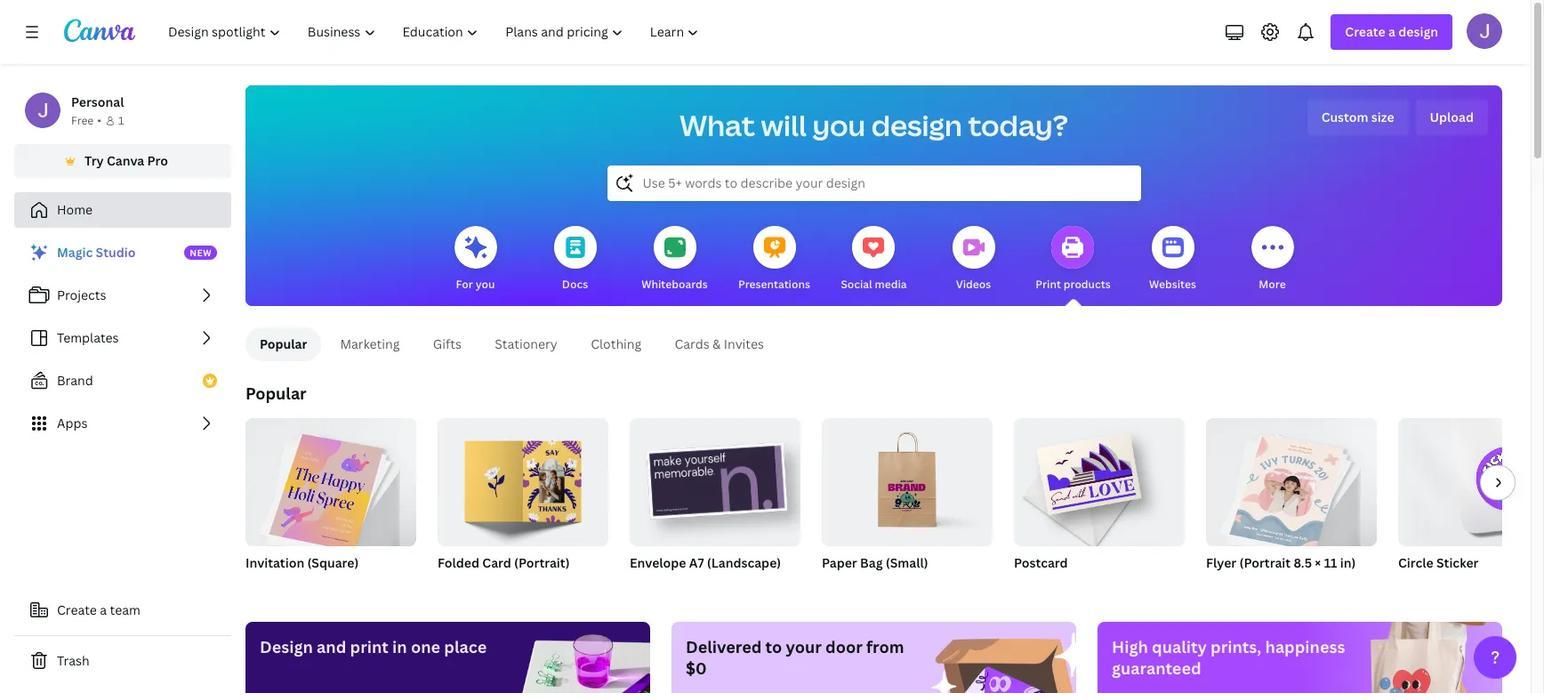Task type: describe. For each thing, give the bounding box(es) containing it.
1 vertical spatial popular
[[246, 383, 307, 404]]

free
[[71, 113, 94, 128]]

guaranteed
[[1112, 657, 1202, 679]]

circle sticker
[[1399, 554, 1479, 571]]

folded card (portrait)
[[438, 554, 570, 571]]

group for flyer (portrait 8.5 × 11 in) group
[[1206, 411, 1377, 552]]

studio
[[96, 244, 136, 261]]

flyer (portrait 8.5 × 11 in)
[[1206, 554, 1356, 571]]

trash link
[[14, 643, 231, 679]]

invites
[[724, 335, 764, 352]]

create a team
[[57, 601, 140, 618]]

create for create a team
[[57, 601, 97, 618]]

prints,
[[1211, 636, 1262, 657]]

×
[[1315, 554, 1321, 571]]

bag
[[860, 554, 883, 571]]

gifts
[[433, 335, 462, 352]]

high
[[1112, 636, 1148, 657]]

home
[[57, 201, 93, 218]]

and
[[317, 636, 346, 657]]

marketing
[[340, 335, 400, 352]]

quality
[[1152, 636, 1207, 657]]

popular button
[[246, 327, 322, 361]]

websites button
[[1149, 214, 1197, 306]]

custom size
[[1322, 109, 1395, 125]]

in
[[392, 636, 407, 657]]

personal
[[71, 93, 124, 110]]

design and print in one place
[[260, 636, 487, 657]]

place
[[444, 636, 487, 657]]

design inside dropdown button
[[1399, 23, 1439, 40]]

magic
[[57, 244, 93, 261]]

in)
[[1341, 554, 1356, 571]]

print
[[350, 636, 389, 657]]

a7
[[689, 554, 704, 571]]

for you
[[456, 277, 495, 292]]

social
[[841, 277, 873, 292]]

door
[[826, 636, 863, 657]]

templates link
[[14, 320, 231, 356]]

1
[[118, 113, 124, 128]]

marketing button
[[325, 327, 415, 361]]

more
[[1259, 277, 1286, 292]]

(square)
[[307, 554, 359, 571]]

apps
[[57, 415, 88, 431]]

brand link
[[14, 363, 231, 399]]

envelope
[[630, 554, 686, 571]]

docs button
[[554, 214, 597, 306]]

pro
[[147, 152, 168, 169]]

from
[[867, 636, 904, 657]]

presentations
[[738, 277, 811, 292]]

magic studio
[[57, 244, 136, 261]]

jacob simon image
[[1467, 13, 1503, 49]]

design
[[260, 636, 313, 657]]

whiteboards
[[642, 277, 708, 292]]

templates
[[57, 329, 119, 346]]

create a design
[[1346, 23, 1439, 40]]

whiteboards button
[[642, 214, 708, 306]]

one
[[411, 636, 440, 657]]

(small)
[[886, 554, 928, 571]]

free •
[[71, 113, 101, 128]]

videos button
[[952, 214, 995, 306]]

$0
[[686, 657, 707, 679]]

postcard group
[[1014, 411, 1185, 594]]

group for postcard group
[[1014, 411, 1185, 546]]

gifts button
[[419, 327, 476, 361]]

to
[[766, 636, 782, 657]]

paper
[[822, 554, 857, 571]]

clothing
[[591, 335, 642, 352]]

new
[[190, 246, 212, 259]]

try canva pro button
[[14, 144, 231, 178]]

•
[[97, 113, 101, 128]]

upload button
[[1416, 100, 1488, 135]]

cards & invites button
[[660, 327, 779, 361]]

delivered
[[686, 636, 762, 657]]

group for envelope a7 (landscape) group on the bottom of page
[[630, 411, 801, 546]]

social media
[[841, 277, 907, 292]]

a for team
[[100, 601, 107, 618]]

create for create a design
[[1346, 23, 1386, 40]]

paper bag (small) group
[[822, 411, 993, 594]]

folded
[[438, 554, 480, 571]]

size
[[1372, 109, 1395, 125]]

what
[[680, 106, 755, 144]]

postcard
[[1014, 554, 1068, 571]]

paper bag (small)
[[822, 554, 928, 571]]

team
[[110, 601, 140, 618]]

brand
[[57, 372, 93, 389]]



Task type: vqa. For each thing, say whether or not it's contained in the screenshot.
Bag
yes



Task type: locate. For each thing, give the bounding box(es) containing it.
docs
[[562, 277, 588, 292]]

social media button
[[841, 214, 907, 306]]

group for invitation (square) "group"
[[246, 411, 416, 552]]

sticker
[[1437, 554, 1479, 571]]

0 vertical spatial a
[[1389, 23, 1396, 40]]

invitation (square)
[[246, 554, 359, 571]]

1 horizontal spatial you
[[813, 106, 866, 144]]

projects
[[57, 286, 106, 303]]

circle sticker group
[[1399, 418, 1544, 594]]

custom size button
[[1307, 100, 1409, 135]]

popular inside button
[[260, 335, 307, 352]]

create left team
[[57, 601, 97, 618]]

for
[[456, 277, 473, 292]]

envelope a7 (landscape)
[[630, 554, 781, 571]]

1 vertical spatial you
[[476, 277, 495, 292]]

top level navigation element
[[157, 14, 715, 50]]

invitation
[[246, 554, 304, 571]]

your
[[786, 636, 822, 657]]

cards
[[675, 335, 710, 352]]

print products button
[[1036, 214, 1111, 306]]

popular down the 'popular' button
[[246, 383, 307, 404]]

(portrait)
[[514, 554, 570, 571]]

a for design
[[1389, 23, 1396, 40]]

design up search "search field"
[[872, 106, 963, 144]]

stationery button
[[480, 327, 573, 361]]

(landscape)
[[707, 554, 781, 571]]

media
[[875, 277, 907, 292]]

1 vertical spatial create
[[57, 601, 97, 618]]

envelope a7 (landscape) group
[[630, 411, 801, 594]]

cards & invites
[[675, 335, 764, 352]]

you inside button
[[476, 277, 495, 292]]

1 vertical spatial design
[[872, 106, 963, 144]]

you right for
[[476, 277, 495, 292]]

Search search field
[[643, 166, 1105, 200]]

custom
[[1322, 109, 1369, 125]]

create inside dropdown button
[[1346, 23, 1386, 40]]

None search field
[[607, 165, 1141, 201]]

canva
[[107, 152, 144, 169]]

presentations button
[[738, 214, 811, 306]]

group for circle sticker "group"
[[1399, 418, 1544, 546]]

0 horizontal spatial design
[[872, 106, 963, 144]]

1 horizontal spatial design
[[1399, 23, 1439, 40]]

group for folded card (portrait) group
[[438, 411, 609, 546]]

upload
[[1430, 109, 1474, 125]]

a inside create a design dropdown button
[[1389, 23, 1396, 40]]

a left team
[[100, 601, 107, 618]]

websites
[[1149, 277, 1197, 292]]

1 horizontal spatial create
[[1346, 23, 1386, 40]]

products
[[1064, 277, 1111, 292]]

create a team button
[[14, 593, 231, 628]]

0 horizontal spatial a
[[100, 601, 107, 618]]

a up size
[[1389, 23, 1396, 40]]

8.5
[[1294, 554, 1312, 571]]

group for paper bag (small) group
[[822, 411, 993, 546]]

list
[[14, 235, 231, 441]]

create a design button
[[1331, 14, 1453, 50]]

card
[[483, 554, 511, 571]]

a
[[1389, 23, 1396, 40], [100, 601, 107, 618]]

projects link
[[14, 278, 231, 313]]

stationery
[[495, 335, 558, 352]]

high quality prints, happiness guaranteed
[[1112, 636, 1345, 679]]

list containing magic studio
[[14, 235, 231, 441]]

apps link
[[14, 406, 231, 441]]

home link
[[14, 192, 231, 228]]

happiness
[[1266, 636, 1345, 657]]

popular left marketing on the left of page
[[260, 335, 307, 352]]

create inside button
[[57, 601, 97, 618]]

what will you design today?
[[680, 106, 1068, 144]]

&
[[713, 335, 721, 352]]

1 horizontal spatial a
[[1389, 23, 1396, 40]]

(portrait
[[1240, 554, 1291, 571]]

print products
[[1036, 277, 1111, 292]]

flyer (portrait 8.5 × 11 in) group
[[1206, 411, 1377, 594]]

you right the will
[[813, 106, 866, 144]]

clothing button
[[576, 327, 656, 361]]

videos
[[956, 277, 991, 292]]

group
[[246, 411, 416, 552], [438, 411, 609, 546], [630, 411, 801, 546], [822, 411, 993, 546], [1014, 411, 1185, 546], [1206, 411, 1377, 552], [1399, 418, 1544, 546]]

1 vertical spatial a
[[100, 601, 107, 618]]

trash
[[57, 652, 90, 669]]

0 horizontal spatial create
[[57, 601, 97, 618]]

0 horizontal spatial you
[[476, 277, 495, 292]]

design left jacob simon "icon"
[[1399, 23, 1439, 40]]

delivered to your door from $0
[[686, 636, 904, 679]]

today?
[[968, 106, 1068, 144]]

0 vertical spatial popular
[[260, 335, 307, 352]]

folded card (portrait) group
[[438, 411, 609, 594]]

0 vertical spatial you
[[813, 106, 866, 144]]

0 vertical spatial design
[[1399, 23, 1439, 40]]

create
[[1346, 23, 1386, 40], [57, 601, 97, 618]]

design
[[1399, 23, 1439, 40], [872, 106, 963, 144]]

print
[[1036, 277, 1061, 292]]

for you button
[[454, 214, 497, 306]]

you
[[813, 106, 866, 144], [476, 277, 495, 292]]

will
[[761, 106, 807, 144]]

try
[[85, 152, 104, 169]]

try canva pro
[[85, 152, 168, 169]]

create up custom size
[[1346, 23, 1386, 40]]

0 vertical spatial create
[[1346, 23, 1386, 40]]

a inside create a team button
[[100, 601, 107, 618]]

invitation (square) group
[[246, 411, 416, 594]]



